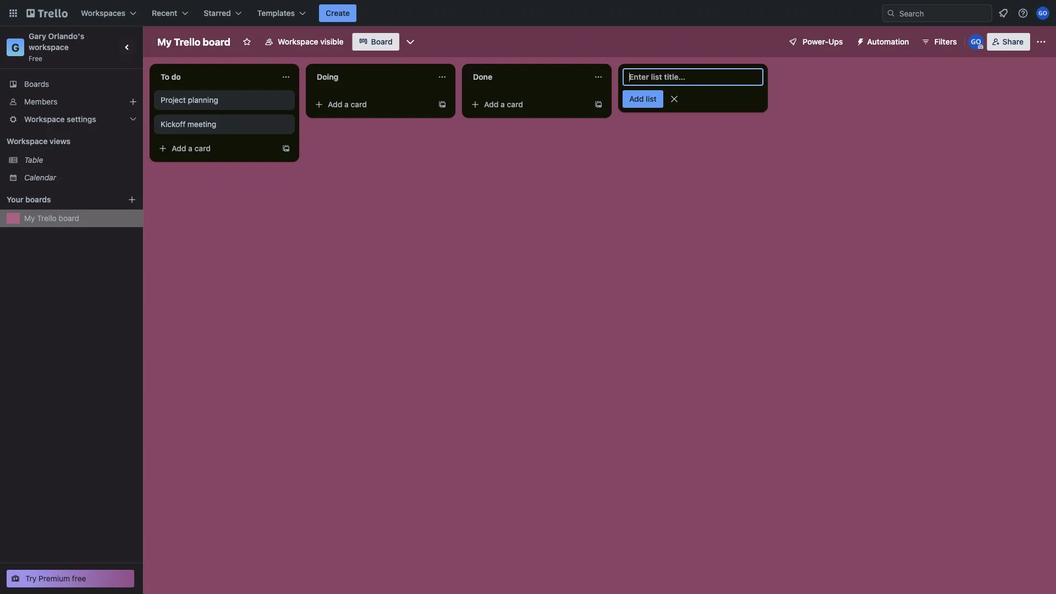 Task type: locate. For each thing, give the bounding box(es) containing it.
Search field
[[896, 5, 992, 21]]

power-ups button
[[781, 33, 850, 51]]

1 horizontal spatial my
[[157, 36, 172, 48]]

calendar
[[24, 173, 56, 182]]

gary orlando (garyorlando) image right open information menu icon
[[1037, 7, 1050, 20]]

0 horizontal spatial trello
[[37, 214, 57, 223]]

add a card button down kickoff meeting link
[[154, 140, 277, 157]]

my trello board link
[[24, 213, 137, 224]]

orlando's
[[48, 32, 84, 41]]

workspace down members
[[24, 115, 65, 124]]

recent
[[152, 9, 177, 18]]

add a card for to do
[[172, 144, 211, 153]]

0 horizontal spatial create from template… image
[[282, 144, 291, 153]]

a down doing text box
[[345, 100, 349, 109]]

board down "starred"
[[203, 36, 231, 48]]

add down done
[[484, 100, 499, 109]]

1 horizontal spatial add a card button
[[310, 96, 434, 113]]

members
[[24, 97, 58, 106]]

0 horizontal spatial a
[[188, 144, 193, 153]]

workspace
[[278, 37, 319, 46], [24, 115, 65, 124], [7, 137, 48, 146]]

project planning
[[161, 96, 218, 105]]

table link
[[24, 155, 137, 166]]

add inside button
[[630, 94, 644, 103]]

1 horizontal spatial create from template… image
[[438, 100, 447, 109]]

2 vertical spatial workspace
[[7, 137, 48, 146]]

2 horizontal spatial card
[[507, 100, 524, 109]]

project planning link
[[161, 95, 288, 106]]

board inside text box
[[203, 36, 231, 48]]

card down doing text box
[[351, 100, 367, 109]]

0 horizontal spatial add a card
[[172, 144, 211, 153]]

add a card button for to do
[[154, 140, 277, 157]]

create from template… image for to do
[[282, 144, 291, 153]]

1 horizontal spatial a
[[345, 100, 349, 109]]

boards link
[[0, 75, 143, 93]]

add down kickoff
[[172, 144, 186, 153]]

1 vertical spatial trello
[[37, 214, 57, 223]]

a
[[345, 100, 349, 109], [501, 100, 505, 109], [188, 144, 193, 153]]

add a card
[[328, 100, 367, 109], [484, 100, 524, 109], [172, 144, 211, 153]]

add a card button down doing text box
[[310, 96, 434, 113]]

this member is an admin of this board. image
[[979, 45, 984, 50]]

show menu image
[[1037, 36, 1048, 47]]

2 horizontal spatial add a card
[[484, 100, 524, 109]]

gary orlando (garyorlando) image right filters on the right of page
[[969, 34, 985, 50]]

workspaces button
[[74, 4, 143, 22]]

gary orlando (garyorlando) image
[[1037, 7, 1050, 20], [969, 34, 985, 50]]

ups
[[829, 37, 844, 46]]

filters button
[[919, 33, 961, 51]]

1 vertical spatial workspace
[[24, 115, 65, 124]]

to
[[161, 72, 170, 81]]

0 vertical spatial create from template… image
[[438, 100, 447, 109]]

add list
[[630, 94, 657, 103]]

0 notifications image
[[997, 7, 1011, 20]]

my trello board down "starred"
[[157, 36, 231, 48]]

gary orlando (garyorlando) image inside primary element
[[1037, 7, 1050, 20]]

2 horizontal spatial add a card button
[[467, 96, 590, 113]]

my
[[157, 36, 172, 48], [24, 214, 35, 223]]

create from template… image
[[438, 100, 447, 109], [282, 144, 291, 153]]

card down the done text field
[[507, 100, 524, 109]]

add a card down kickoff meeting
[[172, 144, 211, 153]]

0 horizontal spatial card
[[195, 144, 211, 153]]

workspace inside the workspace settings dropdown button
[[24, 115, 65, 124]]

a down the done text field
[[501, 100, 505, 109]]

1 vertical spatial board
[[59, 214, 79, 223]]

1 horizontal spatial my trello board
[[157, 36, 231, 48]]

kickoff meeting
[[161, 120, 216, 129]]

0 vertical spatial gary orlando (garyorlando) image
[[1037, 7, 1050, 20]]

workspace settings
[[24, 115, 96, 124]]

add a card for done
[[484, 100, 524, 109]]

g
[[11, 41, 19, 54]]

sm image
[[852, 33, 868, 48]]

power-
[[803, 37, 829, 46]]

planning
[[188, 96, 218, 105]]

power-ups
[[803, 37, 844, 46]]

list
[[646, 94, 657, 103]]

workspace for workspace visible
[[278, 37, 319, 46]]

add a card down done
[[484, 100, 524, 109]]

workspace down templates dropdown button
[[278, 37, 319, 46]]

kickoff
[[161, 120, 186, 129]]

workspace views
[[7, 137, 70, 146]]

Enter list title… text field
[[623, 68, 764, 86]]

boards
[[24, 80, 49, 89]]

my down the 'your boards'
[[24, 214, 35, 223]]

1 horizontal spatial gary orlando (garyorlando) image
[[1037, 7, 1050, 20]]

card down meeting
[[195, 144, 211, 153]]

board
[[203, 36, 231, 48], [59, 214, 79, 223]]

0 vertical spatial workspace
[[278, 37, 319, 46]]

trello down recent dropdown button
[[174, 36, 201, 48]]

my trello board
[[157, 36, 231, 48], [24, 214, 79, 223]]

1 vertical spatial my trello board
[[24, 214, 79, 223]]

switch to… image
[[8, 8, 19, 19]]

To do text field
[[154, 68, 275, 86]]

add a card down doing
[[328, 100, 367, 109]]

add
[[630, 94, 644, 103], [328, 100, 343, 109], [484, 100, 499, 109], [172, 144, 186, 153]]

0 vertical spatial board
[[203, 36, 231, 48]]

add for doing
[[328, 100, 343, 109]]

card
[[351, 100, 367, 109], [507, 100, 524, 109], [195, 144, 211, 153]]

gary
[[29, 32, 46, 41]]

create from template… image for doing
[[438, 100, 447, 109]]

table
[[24, 156, 43, 165]]

board down your boards with 1 items element
[[59, 214, 79, 223]]

board
[[371, 37, 393, 46]]

add down doing
[[328, 100, 343, 109]]

add a card button down the done text field
[[467, 96, 590, 113]]

visible
[[321, 37, 344, 46]]

settings
[[67, 115, 96, 124]]

a down kickoff meeting
[[188, 144, 193, 153]]

add left list
[[630, 94, 644, 103]]

a for to do
[[188, 144, 193, 153]]

workspace visible
[[278, 37, 344, 46]]

2 horizontal spatial a
[[501, 100, 505, 109]]

my trello board down your boards with 1 items element
[[24, 214, 79, 223]]

1 vertical spatial create from template… image
[[282, 144, 291, 153]]

0 horizontal spatial board
[[59, 214, 79, 223]]

your
[[7, 195, 23, 204]]

my down recent
[[157, 36, 172, 48]]

1 horizontal spatial trello
[[174, 36, 201, 48]]

0 vertical spatial trello
[[174, 36, 201, 48]]

add a card button for doing
[[310, 96, 434, 113]]

0 horizontal spatial gary orlando (garyorlando) image
[[969, 34, 985, 50]]

trello
[[174, 36, 201, 48], [37, 214, 57, 223]]

workspace visible button
[[258, 33, 350, 51]]

templates button
[[251, 4, 313, 22]]

a for doing
[[345, 100, 349, 109]]

workspace up table
[[7, 137, 48, 146]]

0 horizontal spatial add a card button
[[154, 140, 277, 157]]

recent button
[[145, 4, 195, 22]]

1 horizontal spatial card
[[351, 100, 367, 109]]

1 horizontal spatial add a card
[[328, 100, 367, 109]]

card for to do
[[195, 144, 211, 153]]

trello down boards
[[37, 214, 57, 223]]

your boards
[[7, 195, 51, 204]]

1 vertical spatial my
[[24, 214, 35, 223]]

0 vertical spatial my
[[157, 36, 172, 48]]

1 horizontal spatial board
[[203, 36, 231, 48]]

premium
[[39, 574, 70, 583]]

workspace inside workspace visible button
[[278, 37, 319, 46]]

try premium free button
[[7, 570, 134, 588]]

workspace for workspace settings
[[24, 115, 65, 124]]

g link
[[7, 39, 24, 56]]

0 vertical spatial my trello board
[[157, 36, 231, 48]]

add a card for doing
[[328, 100, 367, 109]]

add for done
[[484, 100, 499, 109]]

done
[[473, 72, 493, 81]]

add a card button
[[310, 96, 434, 113], [467, 96, 590, 113], [154, 140, 277, 157]]

starred button
[[197, 4, 249, 22]]

card for done
[[507, 100, 524, 109]]

share
[[1003, 37, 1024, 46]]

board link
[[353, 33, 400, 51]]



Task type: describe. For each thing, give the bounding box(es) containing it.
to do
[[161, 72, 181, 81]]

starred
[[204, 9, 231, 18]]

calendar link
[[24, 172, 137, 183]]

open information menu image
[[1018, 8, 1029, 19]]

back to home image
[[26, 4, 68, 22]]

filters
[[935, 37, 958, 46]]

primary element
[[0, 0, 1057, 26]]

workspace navigation collapse icon image
[[120, 40, 135, 55]]

share button
[[988, 33, 1031, 51]]

0 horizontal spatial my trello board
[[24, 214, 79, 223]]

card for doing
[[351, 100, 367, 109]]

trello inside text box
[[174, 36, 201, 48]]

add list button
[[623, 90, 664, 108]]

workspace settings button
[[0, 111, 143, 128]]

search image
[[887, 9, 896, 18]]

add a card button for done
[[467, 96, 590, 113]]

project
[[161, 96, 186, 105]]

gary orlando's workspace link
[[29, 32, 86, 52]]

create
[[326, 9, 350, 18]]

automation
[[868, 37, 910, 46]]

your boards with 1 items element
[[7, 193, 111, 206]]

automation button
[[852, 33, 916, 51]]

Done text field
[[467, 68, 588, 86]]

customize views image
[[405, 36, 416, 47]]

add for to do
[[172, 144, 186, 153]]

kickoff meeting link
[[161, 119, 288, 130]]

1 vertical spatial gary orlando (garyorlando) image
[[969, 34, 985, 50]]

0 horizontal spatial my
[[24, 214, 35, 223]]

templates
[[257, 9, 295, 18]]

doing
[[317, 72, 339, 81]]

Board name text field
[[152, 33, 236, 51]]

free
[[29, 54, 42, 62]]

free
[[72, 574, 86, 583]]

gary orlando's workspace free
[[29, 32, 86, 62]]

meeting
[[188, 120, 216, 129]]

workspaces
[[81, 9, 126, 18]]

Doing text field
[[310, 68, 432, 86]]

views
[[50, 137, 70, 146]]

try premium free
[[25, 574, 86, 583]]

members link
[[0, 93, 143, 111]]

cancel list editing image
[[669, 94, 680, 105]]

boards
[[25, 195, 51, 204]]

workspace for workspace views
[[7, 137, 48, 146]]

create button
[[319, 4, 357, 22]]

create from template… image
[[594, 100, 603, 109]]

star or unstar board image
[[243, 37, 252, 46]]

my trello board inside text box
[[157, 36, 231, 48]]

workspace
[[29, 43, 69, 52]]

my inside text box
[[157, 36, 172, 48]]

try
[[25, 574, 37, 583]]

add board image
[[128, 195, 137, 204]]

a for done
[[501, 100, 505, 109]]

do
[[172, 72, 181, 81]]



Task type: vqa. For each thing, say whether or not it's contained in the screenshot.
planned
no



